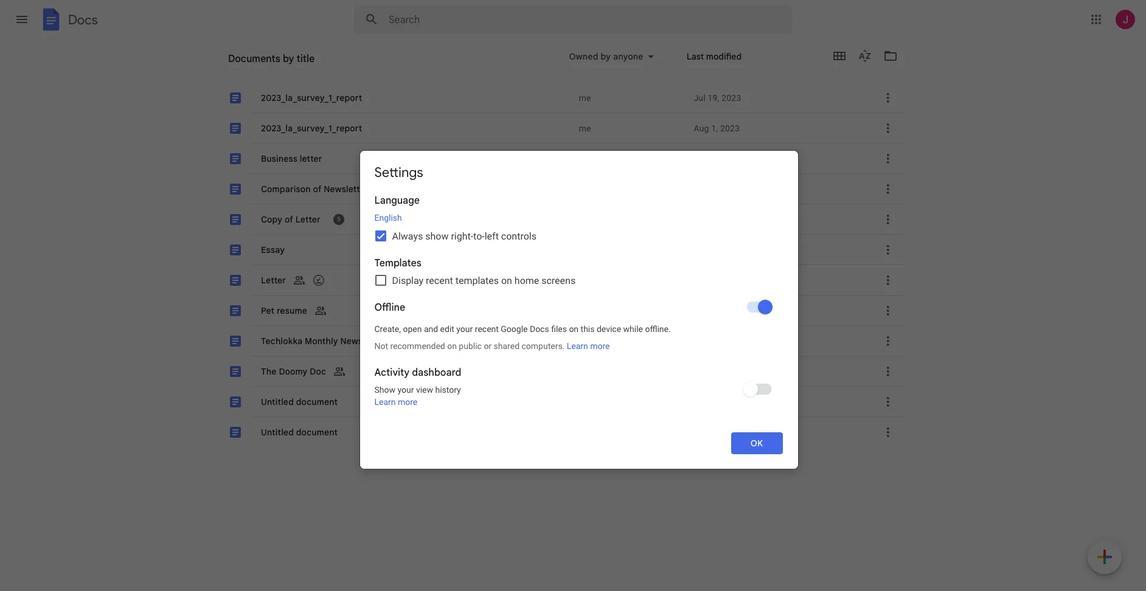 Task type: vqa. For each thing, say whether or not it's contained in the screenshot.
Business
yes



Task type: describe. For each thing, give the bounding box(es) containing it.
2 last opened by me oct 27, 2023 element from the top
[[694, 365, 862, 377]]

copy of letter google docs 5 follow ups element
[[260, 212, 572, 227]]

oct for 4th last opened by me oct 27, 2023 element from the top of the page
[[694, 427, 707, 437]]

to-
[[473, 230, 485, 242]]

1 horizontal spatial last modified
[[687, 51, 742, 62]]

0 vertical spatial learn
[[567, 341, 588, 351]]

last opened by me 1:42 pm element
[[694, 183, 862, 195]]

untitled for first untitled document option from the top of the page
[[261, 396, 294, 407]]

copy
[[261, 214, 282, 225]]

not
[[374, 341, 388, 351]]

monthly
[[305, 336, 338, 346]]

1,
[[711, 123, 718, 133]]

computers.
[[522, 341, 565, 351]]

comparison of newsletter & essay
[[261, 183, 403, 194]]

me for jul 19, 2023
[[579, 93, 591, 103]]

history
[[435, 385, 461, 395]]

settings
[[374, 164, 423, 180]]

owned by me element for jul
[[579, 92, 684, 104]]

edit
[[440, 324, 454, 334]]

1 last opened by me oct 27, 2023 element from the top
[[694, 304, 862, 317]]

last opened by me 1:13 pm element
[[694, 244, 862, 256]]

Display recent templates on home screens checkbox
[[375, 275, 386, 286]]

left
[[485, 230, 499, 242]]

english
[[374, 213, 402, 222]]

view
[[416, 385, 433, 395]]

pet
[[261, 305, 274, 316]]

0 horizontal spatial modified
[[631, 58, 666, 69]]

2 oct 27, 2023 from the top
[[694, 427, 743, 437]]

2 untitled document option from the top
[[215, 417, 906, 591]]

1 untitled document option from the top
[[215, 387, 906, 591]]

19,
[[708, 93, 719, 103]]

documents by title for last modified
[[228, 53, 315, 65]]

search image
[[360, 7, 384, 32]]

display recent templates on home screens
[[392, 275, 576, 286]]

english link
[[374, 213, 402, 222]]

shared
[[494, 341, 520, 351]]

0 horizontal spatial docs
[[68, 11, 98, 28]]

last opened by me 1:59 pm element
[[694, 335, 862, 347]]

create,
[[374, 324, 401, 334]]

list box containing 2023_la_survey_1_report
[[215, 0, 927, 591]]

by for last modified
[[283, 53, 294, 65]]

1 oct 27, 2023 from the top
[[694, 397, 743, 407]]

comparison of newsletter & essay option
[[215, 0, 927, 591]]

home
[[515, 275, 539, 286]]

1 horizontal spatial your
[[456, 324, 473, 334]]

the doomy doc
[[261, 366, 326, 377]]

create new document image
[[1088, 540, 1122, 577]]

always show right-to-left controls
[[392, 230, 537, 242]]

2 2023_la_survey_1_report option from the top
[[215, 113, 906, 591]]

untitled document for first untitled document option from the top of the page
[[261, 396, 338, 407]]

learn inside the show your view history learn more
[[374, 397, 396, 407]]

while
[[623, 324, 643, 334]]

aug 1, 2023
[[694, 123, 740, 133]]

show
[[374, 385, 395, 395]]

techlokka monthly newsletter
[[261, 336, 385, 346]]

techlokka monthly newsletter google docs 5 follow ups element
[[260, 334, 572, 348]]

comparison
[[261, 183, 311, 194]]

letter inside option
[[261, 275, 286, 286]]

ok
[[751, 438, 763, 449]]

your inside the show your view history learn more
[[398, 385, 414, 395]]

device
[[597, 324, 621, 334]]

essay option
[[215, 235, 906, 591]]

1 horizontal spatial modified
[[706, 51, 742, 62]]

always
[[392, 230, 423, 242]]

dashboard
[[412, 367, 461, 379]]

3 last opened by me oct 27, 2023 element from the top
[[694, 396, 862, 408]]

last opened by me jul 19, 2023 element
[[694, 92, 862, 104]]

business letter option
[[215, 0, 927, 591]]

untitled for first untitled document option from the bottom of the page
[[261, 427, 294, 438]]

ok button
[[731, 432, 783, 454]]

essay inside comparison of newsletter & essay option
[[379, 183, 403, 194]]

language english
[[374, 194, 420, 222]]

letter
[[300, 153, 322, 164]]

title for last modified
[[297, 53, 315, 65]]

copy of letter
[[261, 214, 321, 225]]

templates
[[374, 257, 422, 269]]

2 horizontal spatial on
[[569, 324, 579, 334]]

&
[[371, 183, 377, 194]]

last opened by me jun 21, 2023 element
[[694, 274, 862, 286]]

offline.
[[645, 324, 671, 334]]

activity
[[374, 367, 410, 379]]

recommended
[[390, 341, 445, 351]]

1 27, from the top
[[709, 397, 721, 407]]

show
[[425, 230, 449, 242]]

controls
[[501, 230, 537, 242]]

templates
[[455, 275, 499, 286]]

letter inside option
[[295, 214, 321, 225]]

doc
[[310, 366, 326, 377]]

screens
[[542, 275, 576, 286]]

this
[[581, 324, 595, 334]]

activity dashboard
[[374, 367, 461, 379]]

2 27, from the top
[[709, 427, 721, 437]]

and
[[424, 324, 438, 334]]

1 2023_la_survey_1_report option from the top
[[215, 83, 906, 591]]

business letter
[[261, 153, 322, 164]]

last opened by me 1:56 pm element
[[694, 152, 862, 165]]

documents by title heading
[[218, 39, 543, 78]]

title for 2023_la_survey_1_report
[[288, 58, 304, 69]]

business
[[261, 153, 298, 164]]



Task type: locate. For each thing, give the bounding box(es) containing it.
of inside option
[[285, 214, 293, 225]]

your right edit
[[456, 324, 473, 334]]

2023 for 4th last opened by me oct 27, 2023 element from the top of the page
[[723, 427, 743, 437]]

documents by title inside heading
[[228, 53, 315, 65]]

0 horizontal spatial of
[[285, 214, 293, 225]]

1 vertical spatial learn more link
[[374, 397, 418, 407]]

1 vertical spatial me
[[579, 123, 591, 133]]

show your view history learn more
[[374, 385, 461, 407]]

2023_la_survey_1_report for jul 19, 2023
[[261, 92, 362, 103]]

1 vertical spatial 2023_la_survey_1_report
[[261, 123, 362, 134]]

newsletter down create,
[[340, 336, 385, 346]]

2 vertical spatial owned by me element
[[579, 335, 684, 347]]

offline
[[374, 301, 405, 314]]

more down view
[[398, 397, 418, 407]]

your left view
[[398, 385, 414, 395]]

0 vertical spatial untitled document
[[261, 396, 338, 407]]

0 vertical spatial newsletter
[[324, 183, 368, 194]]

on
[[501, 275, 512, 286], [569, 324, 579, 334], [447, 341, 457, 351]]

1 owned by me element from the top
[[579, 92, 684, 104]]

letter right copy
[[295, 214, 321, 225]]

2 oct from the top
[[694, 427, 707, 437]]

0 horizontal spatial last modified
[[611, 58, 666, 69]]

open
[[403, 324, 422, 334]]

4 last opened by me oct 27, 2023 element from the top
[[694, 426, 862, 438]]

modified
[[706, 51, 742, 62], [631, 58, 666, 69]]

1 vertical spatial docs
[[530, 324, 549, 334]]

1 vertical spatial learn
[[374, 397, 396, 407]]

right-
[[451, 230, 473, 242]]

of inside option
[[313, 183, 322, 194]]

1 vertical spatial oct 27, 2023
[[694, 427, 743, 437]]

0 vertical spatial docs
[[68, 11, 98, 28]]

google
[[501, 324, 528, 334]]

0 vertical spatial oct
[[694, 397, 707, 407]]

create, open and edit your recent google docs files on this device while offline.
[[374, 324, 671, 334]]

your
[[456, 324, 473, 334], [398, 385, 414, 395]]

documents inside heading
[[228, 53, 280, 65]]

the
[[261, 366, 277, 377]]

essay right &
[[379, 183, 403, 194]]

title
[[297, 53, 315, 65], [288, 58, 304, 69]]

on down edit
[[447, 341, 457, 351]]

2023 for "last opened by me jul 19, 2023" element on the right top of page
[[722, 93, 741, 103]]

more inside the show your view history learn more
[[398, 397, 418, 407]]

1 vertical spatial letter
[[261, 275, 286, 286]]

1 vertical spatial oct
[[694, 427, 707, 437]]

3 me from the top
[[579, 336, 591, 346]]

2023_la_survey_1_report
[[261, 92, 362, 103], [261, 123, 362, 134]]

doomy
[[279, 366, 308, 377]]

letter
[[295, 214, 321, 225], [261, 275, 286, 286]]

1 horizontal spatial recent
[[475, 324, 499, 334]]

files
[[551, 324, 567, 334]]

learn more link down show
[[374, 397, 418, 407]]

2 owned by me element from the top
[[579, 122, 684, 134]]

1 horizontal spatial learn more link
[[567, 341, 610, 351]]

learn more link for not recommended on public or shared computers. learn more
[[567, 341, 610, 351]]

0 horizontal spatial learn
[[374, 397, 396, 407]]

aug
[[694, 123, 709, 133]]

on left the home
[[501, 275, 512, 286]]

1 horizontal spatial last
[[687, 51, 704, 62]]

by
[[283, 53, 294, 65], [276, 58, 286, 69]]

newsletter
[[324, 183, 368, 194], [340, 336, 385, 346]]

oct for third last opened by me oct 27, 2023 element from the top
[[694, 397, 707, 407]]

2 vertical spatial on
[[447, 341, 457, 351]]

1 me from the top
[[579, 93, 591, 103]]

1 oct from the top
[[694, 397, 707, 407]]

0 vertical spatial essay
[[379, 183, 403, 194]]

last modified
[[687, 51, 742, 62], [611, 58, 666, 69]]

3 owned by me element from the top
[[579, 335, 684, 347]]

1 horizontal spatial letter
[[295, 214, 321, 225]]

docs link
[[39, 7, 98, 34]]

1 vertical spatial on
[[569, 324, 579, 334]]

document for first untitled document option from the top of the page
[[296, 396, 338, 407]]

2023_la_survey_1_report for aug 1, 2023
[[261, 123, 362, 134]]

techlokka monthly newsletter option
[[215, 326, 906, 591]]

last
[[687, 51, 704, 62], [611, 58, 629, 69]]

more
[[590, 341, 610, 351], [398, 397, 418, 407]]

of for copy
[[285, 214, 293, 225]]

untitled document option
[[215, 387, 906, 591], [215, 417, 906, 591]]

language
[[374, 194, 420, 207]]

techlokka
[[261, 336, 302, 346]]

0 vertical spatial 27,
[[709, 397, 721, 407]]

essay inside essay option
[[261, 244, 285, 255]]

public
[[459, 341, 482, 351]]

1 untitled document from the top
[[261, 396, 338, 407]]

1 document from the top
[[296, 396, 338, 407]]

docs
[[68, 11, 98, 28], [530, 324, 549, 334]]

letter option
[[215, 0, 906, 591]]

1 vertical spatial essay
[[261, 244, 285, 255]]

0 vertical spatial of
[[313, 183, 322, 194]]

of
[[313, 183, 322, 194], [285, 214, 293, 225]]

2 documents by title from the top
[[228, 58, 304, 69]]

jul
[[694, 93, 706, 103]]

the doomy doc google docs element
[[260, 0, 572, 590]]

me
[[579, 93, 591, 103], [579, 123, 591, 133], [579, 336, 591, 346]]

1 vertical spatial 27,
[[709, 427, 721, 437]]

2 vertical spatial me
[[579, 336, 591, 346]]

recent right 'display'
[[426, 275, 453, 286]]

documents for 2023_la_survey_1_report
[[228, 58, 274, 69]]

documents
[[228, 53, 280, 65], [228, 58, 274, 69]]

essay down copy
[[261, 244, 285, 255]]

title inside heading
[[297, 53, 315, 65]]

jul 19, 2023
[[694, 93, 741, 103]]

1 vertical spatial untitled document
[[261, 427, 338, 438]]

newsletter for of
[[324, 183, 368, 194]]

by inside documents by title heading
[[283, 53, 294, 65]]

display
[[392, 275, 423, 286]]

0 horizontal spatial recent
[[426, 275, 453, 286]]

owned by me element
[[579, 92, 684, 104], [579, 122, 684, 134], [579, 335, 684, 347]]

owned by me element for aug
[[579, 122, 684, 134]]

27,
[[709, 397, 721, 407], [709, 427, 721, 437]]

of for comparison
[[313, 183, 322, 194]]

of right copy
[[285, 214, 293, 225]]

newsletter left &
[[324, 183, 368, 194]]

0 vertical spatial on
[[501, 275, 512, 286]]

0 horizontal spatial learn more link
[[374, 397, 418, 407]]

more down device
[[590, 341, 610, 351]]

me inside techlokka monthly newsletter option
[[579, 336, 591, 346]]

0 horizontal spatial last
[[611, 58, 629, 69]]

documents by title
[[228, 53, 315, 65], [228, 58, 304, 69]]

1 horizontal spatial of
[[313, 183, 322, 194]]

learn down show
[[374, 397, 396, 407]]

recent up or
[[475, 324, 499, 334]]

documents by title for 2023_la_survey_1_report
[[228, 58, 304, 69]]

on left this
[[569, 324, 579, 334]]

letter up pet
[[261, 275, 286, 286]]

1 horizontal spatial essay
[[379, 183, 403, 194]]

essay
[[379, 183, 403, 194], [261, 244, 285, 255]]

0 vertical spatial letter
[[295, 214, 321, 225]]

copy of letter option
[[215, 0, 927, 591]]

list box
[[215, 0, 927, 591]]

0 horizontal spatial on
[[447, 341, 457, 351]]

of down letter
[[313, 183, 322, 194]]

or
[[484, 341, 492, 351]]

1 vertical spatial your
[[398, 385, 414, 395]]

1 documents by title from the top
[[228, 53, 315, 65]]

document
[[296, 396, 338, 407], [296, 427, 338, 438]]

0 vertical spatial 2023_la_survey_1_report
[[261, 92, 362, 103]]

1 2023_la_survey_1_report from the top
[[261, 92, 362, 103]]

0 vertical spatial learn more link
[[567, 341, 610, 351]]

2023 for third last opened by me oct 27, 2023 element from the top
[[723, 397, 743, 407]]

0 vertical spatial more
[[590, 341, 610, 351]]

2 untitled document from the top
[[261, 427, 338, 438]]

0 vertical spatial document
[[296, 396, 338, 407]]

learn more link for show your view history learn more
[[374, 397, 418, 407]]

by for 2023_la_survey_1_report
[[276, 58, 286, 69]]

pet resume
[[261, 305, 307, 316]]

1 vertical spatial more
[[398, 397, 418, 407]]

2023 for last opened by me aug 1, 2023 element
[[720, 123, 740, 133]]

newsletter for monthly
[[340, 336, 385, 346]]

learn more link
[[567, 341, 610, 351], [374, 397, 418, 407]]

the doomy doc option
[[215, 0, 906, 591]]

0 horizontal spatial more
[[398, 397, 418, 407]]

0 vertical spatial untitled
[[261, 396, 294, 407]]

documents for last modified
[[228, 53, 280, 65]]

settings heading
[[374, 164, 423, 180]]

pet resume option
[[215, 0, 906, 591]]

2 2023_la_survey_1_report from the top
[[261, 123, 362, 134]]

untitled document
[[261, 396, 338, 407], [261, 427, 338, 438]]

resume
[[277, 305, 307, 316]]

0 vertical spatial owned by me element
[[579, 92, 684, 104]]

0 vertical spatial your
[[456, 324, 473, 334]]

oct
[[694, 397, 707, 407], [694, 427, 707, 437]]

docs inside settings dialog
[[530, 324, 549, 334]]

document for first untitled document option from the bottom of the page
[[296, 427, 338, 438]]

2 documents from the top
[[228, 58, 274, 69]]

last opened by me oct 30, 2023 element
[[694, 213, 862, 225]]

last opened by me oct 27, 2023 element
[[694, 304, 862, 317], [694, 365, 862, 377], [694, 396, 862, 408], [694, 426, 862, 438]]

0 horizontal spatial essay
[[261, 244, 285, 255]]

learn more link down this
[[567, 341, 610, 351]]

2 document from the top
[[296, 427, 338, 438]]

1 horizontal spatial learn
[[567, 341, 588, 351]]

settings dialog
[[359, 150, 798, 469]]

untitled
[[261, 396, 294, 407], [261, 427, 294, 438]]

1 horizontal spatial on
[[501, 275, 512, 286]]

me for aug 1, 2023
[[579, 123, 591, 133]]

2 me from the top
[[579, 123, 591, 133]]

Always show right-to-left controls checkbox
[[375, 230, 386, 241]]

1 vertical spatial owned by me element
[[579, 122, 684, 134]]

1 documents from the top
[[228, 53, 280, 65]]

1 horizontal spatial docs
[[530, 324, 549, 334]]

1 vertical spatial newsletter
[[340, 336, 385, 346]]

None search field
[[354, 5, 792, 34]]

learn
[[567, 341, 588, 351], [374, 397, 396, 407]]

2 untitled from the top
[[261, 427, 294, 438]]

not recommended on public or shared computers. learn more
[[374, 341, 610, 351]]

oct 27, 2023
[[694, 397, 743, 407], [694, 427, 743, 437]]

1 horizontal spatial more
[[590, 341, 610, 351]]

1 vertical spatial recent
[[475, 324, 499, 334]]

recent
[[426, 275, 453, 286], [475, 324, 499, 334]]

untitled document for first untitled document option from the bottom of the page
[[261, 427, 338, 438]]

1 vertical spatial document
[[296, 427, 338, 438]]

pet resume google docs element
[[260, 0, 572, 529]]

0 vertical spatial me
[[579, 93, 591, 103]]

0 horizontal spatial letter
[[261, 275, 286, 286]]

2023_la_survey_1_report option
[[215, 83, 906, 591], [215, 113, 906, 591]]

1 untitled from the top
[[261, 396, 294, 407]]

0 vertical spatial oct 27, 2023
[[694, 397, 743, 407]]

0 vertical spatial recent
[[426, 275, 453, 286]]

1 vertical spatial untitled
[[261, 427, 294, 438]]

2023
[[722, 93, 741, 103], [720, 123, 740, 133], [723, 397, 743, 407], [723, 427, 743, 437]]

learn down this
[[567, 341, 588, 351]]

letter google docs element
[[260, 0, 572, 499]]

0 horizontal spatial your
[[398, 385, 414, 395]]

1 vertical spatial of
[[285, 214, 293, 225]]

last opened by me aug 1, 2023 element
[[694, 122, 862, 134]]



